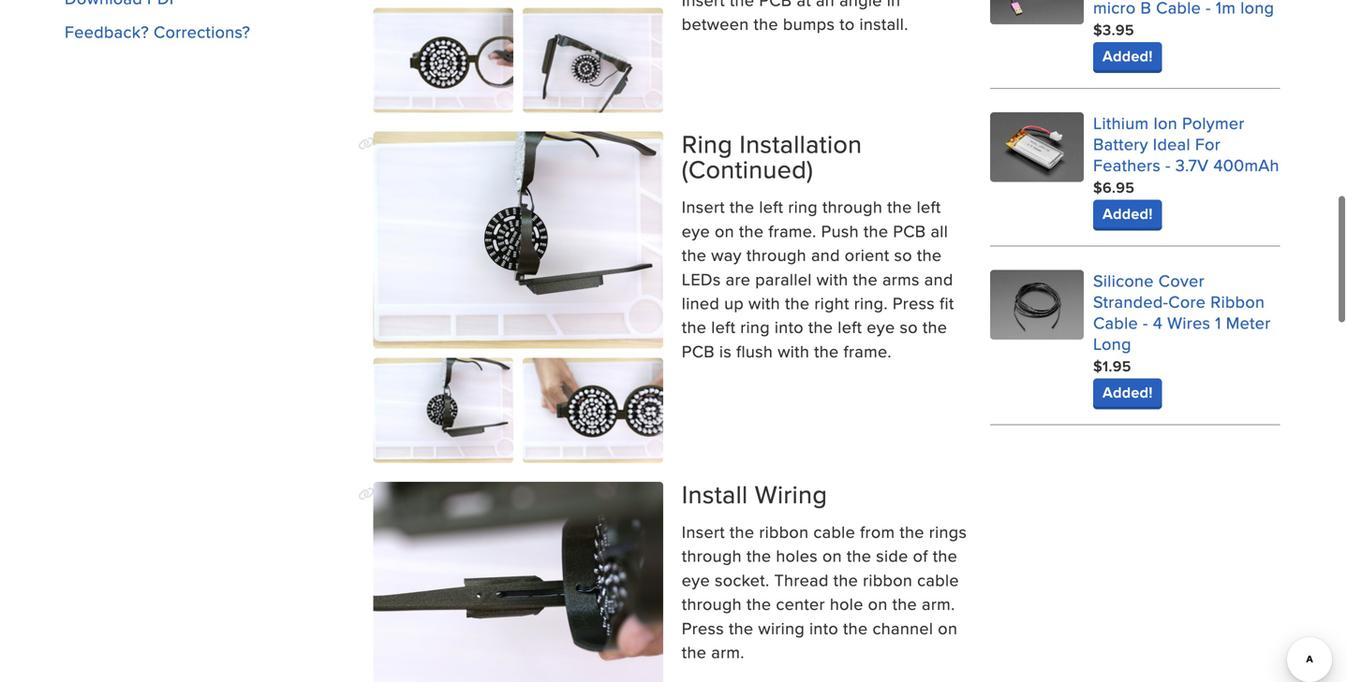 Task type: describe. For each thing, give the bounding box(es) containing it.
eye inside install wiring insert the ribbon cable from the rings through the holes on the side of the eye socket. thread the ribbon cable through the center hole on the arm. press the wiring into the channel on the arm.
[[682, 569, 710, 592]]

core
[[1169, 290, 1206, 314]]

up
[[724, 291, 744, 315]]

feathers
[[1093, 153, 1161, 177]]

0 vertical spatial ring
[[788, 195, 818, 219]]

on right hole
[[868, 593, 888, 617]]

0 horizontal spatial and
[[811, 243, 840, 267]]

1 added! link from the top
[[1093, 42, 1162, 70]]

led_pixels_frame arm itsy install wire.jpg image
[[373, 482, 663, 683]]

400mah
[[1213, 153, 1280, 177]]

1 vertical spatial eye
[[867, 315, 895, 339]]

ring.
[[854, 291, 888, 315]]

1 horizontal spatial and
[[924, 267, 953, 291]]

rings
[[929, 520, 967, 544]]

into inside ring installation (continued) insert the left ring through the left eye on the frame. push the pcb all the way through and orient so the leds are parallel with the arms and lined up with the right ring. press fit the left ring into the left eye so the pcb is flush with the frame.
[[775, 315, 804, 339]]

1 vertical spatial with
[[749, 291, 780, 315]]

on right channel
[[938, 617, 958, 641]]

silicone cover stranded-core ribbon cable - 4 wires 1 meter long $1.95 added!
[[1093, 269, 1271, 404]]

feedback?
[[65, 20, 149, 43]]

stranded-
[[1093, 290, 1169, 314]]

left down right
[[838, 315, 862, 339]]

ring
[[682, 126, 733, 162]]

0 vertical spatial ribbon
[[759, 520, 809, 544]]

0 horizontal spatial arm.
[[711, 641, 745, 665]]

1 horizontal spatial pcb
[[893, 219, 926, 243]]

0 horizontal spatial ring
[[740, 315, 770, 339]]

$1.95
[[1093, 355, 1131, 377]]

of
[[913, 544, 928, 568]]

added! inside the silicone cover stranded-core ribbon cable - 4 wires 1 meter long $1.95 added!
[[1103, 382, 1153, 404]]

are
[[726, 267, 751, 291]]

battery
[[1093, 132, 1148, 156]]

1 horizontal spatial cable
[[917, 569, 959, 592]]

0 vertical spatial eye
[[682, 219, 710, 243]]

silicone cover stranded-core ribbon cable - 4 wires 1 meter long link
[[1093, 269, 1271, 356]]

left up is
[[711, 315, 736, 339]]

center
[[776, 593, 825, 617]]

1 vertical spatial ribbon
[[863, 569, 913, 592]]

(continued)
[[682, 151, 813, 188]]

1
[[1215, 311, 1221, 335]]

through down socket.
[[682, 593, 742, 617]]

wires
[[1167, 311, 1211, 335]]

1 led_pixels_frame ring install 5.jpg image from the top
[[373, 132, 663, 349]]

press inside ring installation (continued) insert the left ring through the left eye on the frame. push the pcb all the way through and orient so the leds are parallel with the arms and lined up with the right ring. press fit the left ring into the left eye so the pcb is flush with the frame.
[[893, 291, 935, 315]]

polymer
[[1182, 111, 1245, 135]]

4
[[1153, 311, 1163, 335]]

lithium ion polymer battery ideal for feathers - 3.7v 400mah link
[[1093, 111, 1280, 177]]

- inside lithium ion polymer battery ideal for feathers - 3.7v 400mah $6.95 added!
[[1165, 153, 1171, 177]]

3.7v
[[1176, 153, 1209, 177]]

into inside install wiring insert the ribbon cable from the rings through the holes on the side of the eye socket. thread the ribbon cable through the center hole on the arm. press the wiring into the channel on the arm.
[[809, 617, 838, 641]]

added! inside $3.95 added!
[[1103, 45, 1153, 67]]

through up socket.
[[682, 544, 742, 568]]

arms
[[882, 267, 920, 291]]

parallel
[[755, 267, 812, 291]]

through up 'push'
[[823, 195, 883, 219]]

2 vertical spatial with
[[778, 340, 810, 363]]

hole
[[830, 593, 863, 617]]

led_pixels_frame ring install 6.jpg image
[[523, 359, 663, 464]]

all
[[931, 219, 948, 243]]

holes
[[776, 544, 818, 568]]

insert inside install wiring insert the ribbon cable from the rings through the holes on the side of the eye socket. thread the ribbon cable through the center hole on the arm. press the wiring into the channel on the arm.
[[682, 520, 725, 544]]



Task type: vqa. For each thing, say whether or not it's contained in the screenshot.
bottom Eye
yes



Task type: locate. For each thing, give the bounding box(es) containing it.
added! down $1.95
[[1103, 382, 1153, 404]]

so
[[894, 243, 912, 267], [900, 315, 918, 339]]

through up parallel
[[746, 243, 807, 267]]

ribbon down side
[[863, 569, 913, 592]]

and
[[811, 243, 840, 267], [924, 267, 953, 291]]

1 vertical spatial added!
[[1103, 203, 1153, 225]]

press
[[893, 291, 935, 315], [682, 617, 724, 641]]

1 added! from the top
[[1103, 45, 1153, 67]]

added! link for silicone
[[1093, 379, 1162, 407]]

led_pixels_frame ring install 3.jpg image
[[373, 8, 513, 113]]

frame. left 'push'
[[768, 219, 817, 243]]

$6.95
[[1093, 176, 1135, 198]]

thread
[[774, 569, 829, 592]]

0 vertical spatial with
[[817, 267, 848, 291]]

feedback? corrections?
[[65, 20, 250, 43]]

0 vertical spatial into
[[775, 315, 804, 339]]

1 horizontal spatial arm.
[[922, 593, 955, 617]]

1 horizontal spatial -
[[1165, 153, 1171, 177]]

- left '4'
[[1143, 311, 1148, 335]]

0 horizontal spatial into
[[775, 315, 804, 339]]

side
[[876, 544, 908, 568]]

ribbon up holes
[[759, 520, 809, 544]]

eye left socket.
[[682, 569, 710, 592]]

0 vertical spatial -
[[1165, 153, 1171, 177]]

added! link down the $6.95
[[1093, 200, 1162, 228]]

frame.
[[768, 219, 817, 243], [844, 340, 892, 363]]

1 vertical spatial so
[[900, 315, 918, 339]]

0 vertical spatial added! link
[[1093, 42, 1162, 70]]

insert up way
[[682, 195, 725, 219]]

added! link down $1.95
[[1093, 379, 1162, 407]]

2 vertical spatial added!
[[1103, 382, 1153, 404]]

1 vertical spatial arm.
[[711, 641, 745, 665]]

and up fit
[[924, 267, 953, 291]]

leds
[[682, 267, 721, 291]]

1 vertical spatial frame.
[[844, 340, 892, 363]]

into down parallel
[[775, 315, 804, 339]]

1 horizontal spatial frame.
[[844, 340, 892, 363]]

pcb left all
[[893, 219, 926, 243]]

link image
[[358, 137, 375, 151]]

install
[[682, 477, 748, 513]]

0 vertical spatial so
[[894, 243, 912, 267]]

1 vertical spatial -
[[1143, 311, 1148, 335]]

cable
[[813, 520, 855, 544], [917, 569, 959, 592]]

insert
[[682, 195, 725, 219], [682, 520, 725, 544]]

2 vertical spatial added! link
[[1093, 379, 1162, 407]]

a coiled silicone cover stranded-core ribbon cable - 4 wires 1 meter long image
[[990, 270, 1084, 340]]

for
[[1195, 132, 1221, 156]]

added! link
[[1093, 42, 1162, 70], [1093, 200, 1162, 228], [1093, 379, 1162, 407]]

so down arms
[[900, 315, 918, 339]]

from
[[860, 520, 895, 544]]

1 insert from the top
[[682, 195, 725, 219]]

0 horizontal spatial press
[[682, 617, 724, 641]]

installation
[[740, 126, 862, 162]]

feedback? corrections? link
[[65, 20, 250, 43]]

with right flush
[[778, 340, 810, 363]]

push
[[821, 219, 859, 243]]

cable down of
[[917, 569, 959, 592]]

left up all
[[917, 195, 941, 219]]

install wiring insert the ribbon cable from the rings through the holes on the side of the eye socket. thread the ribbon cable through the center hole on the arm. press the wiring into the channel on the arm.
[[682, 477, 967, 665]]

0 horizontal spatial pcb
[[682, 340, 715, 363]]

insert inside ring installation (continued) insert the left ring through the left eye on the frame. push the pcb all the way through and orient so the leds are parallel with the arms and lined up with the right ring. press fit the left ring into the left eye so the pcb is flush with the frame.
[[682, 195, 725, 219]]

cable
[[1093, 311, 1138, 335]]

press inside install wiring insert the ribbon cable from the rings through the holes on the side of the eye socket. thread the ribbon cable through the center hole on the arm. press the wiring into the channel on the arm.
[[682, 617, 724, 641]]

0 vertical spatial arm.
[[922, 593, 955, 617]]

with
[[817, 267, 848, 291], [749, 291, 780, 315], [778, 340, 810, 363]]

silicone
[[1093, 269, 1154, 293]]

ideal
[[1153, 132, 1191, 156]]

with right up
[[749, 291, 780, 315]]

$3.95
[[1093, 19, 1134, 41]]

left
[[759, 195, 783, 219], [917, 195, 941, 219], [711, 315, 736, 339], [838, 315, 862, 339]]

arm. down socket.
[[711, 641, 745, 665]]

with up right
[[817, 267, 848, 291]]

lined
[[682, 291, 720, 315]]

eye
[[682, 219, 710, 243], [867, 315, 895, 339], [682, 569, 710, 592]]

arm.
[[922, 593, 955, 617], [711, 641, 745, 665]]

orient
[[845, 243, 890, 267]]

wiring
[[758, 617, 805, 641]]

on up way
[[715, 219, 734, 243]]

ring up flush
[[740, 315, 770, 339]]

slim lithium ion polymer battery 3.7v 400mah with jst 2-ph connector and short cable image
[[990, 112, 1084, 182]]

1 vertical spatial insert
[[682, 520, 725, 544]]

channel
[[873, 617, 933, 641]]

cable left from
[[813, 520, 855, 544]]

added! link down $3.95
[[1093, 42, 1162, 70]]

lithium ion polymer battery ideal for feathers - 3.7v 400mah $6.95 added!
[[1093, 111, 1280, 225]]

ring
[[788, 195, 818, 219], [740, 315, 770, 339]]

fit
[[940, 291, 954, 315]]

0 vertical spatial led_pixels_frame ring install 5.jpg image
[[373, 132, 663, 349]]

0 vertical spatial frame.
[[768, 219, 817, 243]]

0 vertical spatial added!
[[1103, 45, 1153, 67]]

1 vertical spatial led_pixels_frame ring install 5.jpg image
[[373, 359, 513, 464]]

and down 'push'
[[811, 243, 840, 267]]

pcb
[[893, 219, 926, 243], [682, 340, 715, 363]]

meter
[[1226, 311, 1271, 335]]

1 horizontal spatial ring
[[788, 195, 818, 219]]

2 led_pixels_frame ring install 5.jpg image from the top
[[373, 359, 513, 464]]

- inside the silicone cover stranded-core ribbon cable - 4 wires 1 meter long $1.95 added!
[[1143, 311, 1148, 335]]

link image
[[358, 488, 375, 501]]

0 vertical spatial cable
[[813, 520, 855, 544]]

2 added! from the top
[[1103, 203, 1153, 225]]

ion
[[1154, 111, 1178, 135]]

added! down the $6.95
[[1103, 203, 1153, 225]]

1 horizontal spatial into
[[809, 617, 838, 641]]

press down arms
[[893, 291, 935, 315]]

0 vertical spatial press
[[893, 291, 935, 315]]

1 vertical spatial pcb
[[682, 340, 715, 363]]

is
[[719, 340, 732, 363]]

added!
[[1103, 45, 1153, 67], [1103, 203, 1153, 225], [1103, 382, 1153, 404]]

socket.
[[715, 569, 770, 592]]

led_pixels_frame ring install 4.jpg image
[[523, 8, 663, 113]]

1 vertical spatial ring
[[740, 315, 770, 339]]

eye up leds
[[682, 219, 710, 243]]

2 added! link from the top
[[1093, 200, 1162, 228]]

left down (continued)
[[759, 195, 783, 219]]

the
[[730, 195, 754, 219], [887, 195, 912, 219], [739, 219, 764, 243], [864, 219, 888, 243], [682, 243, 707, 267], [917, 243, 942, 267], [853, 267, 878, 291], [785, 291, 810, 315], [682, 315, 707, 339], [808, 315, 833, 339], [923, 315, 947, 339], [814, 340, 839, 363], [730, 520, 754, 544], [900, 520, 924, 544], [747, 544, 771, 568], [847, 544, 872, 568], [933, 544, 958, 568], [833, 569, 858, 592], [747, 593, 771, 617], [892, 593, 917, 617], [729, 617, 754, 641], [843, 617, 868, 641], [682, 641, 707, 665]]

into
[[775, 315, 804, 339], [809, 617, 838, 641]]

flush
[[736, 340, 773, 363]]

1 horizontal spatial press
[[893, 291, 935, 315]]

led_pixels_frame ring install 5.jpg image
[[373, 132, 663, 349], [373, 359, 513, 464]]

1 vertical spatial into
[[809, 617, 838, 641]]

0 vertical spatial insert
[[682, 195, 725, 219]]

3 added! from the top
[[1103, 382, 1153, 404]]

added! down $3.95
[[1103, 45, 1153, 67]]

1 horizontal spatial ribbon
[[863, 569, 913, 592]]

wiring
[[755, 477, 827, 513]]

eye down ring.
[[867, 315, 895, 339]]

ribbon
[[759, 520, 809, 544], [863, 569, 913, 592]]

arm. up channel
[[922, 593, 955, 617]]

- left 3.7v
[[1165, 153, 1171, 177]]

0 horizontal spatial -
[[1143, 311, 1148, 335]]

1 vertical spatial cable
[[917, 569, 959, 592]]

into down hole
[[809, 617, 838, 641]]

added! link for lithium
[[1093, 200, 1162, 228]]

ribbon
[[1211, 290, 1265, 314]]

lithium
[[1093, 111, 1149, 135]]

on
[[715, 219, 734, 243], [822, 544, 842, 568], [868, 593, 888, 617], [938, 617, 958, 641]]

pcb left is
[[682, 340, 715, 363]]

cover
[[1159, 269, 1205, 293]]

right
[[814, 291, 849, 315]]

long
[[1093, 332, 1131, 356]]

-
[[1165, 153, 1171, 177], [1143, 311, 1148, 335]]

press down socket.
[[682, 617, 724, 641]]

on right holes
[[822, 544, 842, 568]]

frame. down ring.
[[844, 340, 892, 363]]

2 insert from the top
[[682, 520, 725, 544]]

on inside ring installation (continued) insert the left ring through the left eye on the frame. push the pcb all the way through and orient so the leds are parallel with the arms and lined up with the right ring. press fit the left ring into the left eye so the pcb is flush with the frame.
[[715, 219, 734, 243]]

insert down the install
[[682, 520, 725, 544]]

so up arms
[[894, 243, 912, 267]]

2 vertical spatial eye
[[682, 569, 710, 592]]

$3.95 added!
[[1093, 19, 1153, 67]]

ring down installation
[[788, 195, 818, 219]]

0 horizontal spatial ribbon
[[759, 520, 809, 544]]

added! inside lithium ion polymer battery ideal for feathers - 3.7v 400mah $6.95 added!
[[1103, 203, 1153, 225]]

0 vertical spatial pcb
[[893, 219, 926, 243]]

0 horizontal spatial frame.
[[768, 219, 817, 243]]

through
[[823, 195, 883, 219], [746, 243, 807, 267], [682, 544, 742, 568], [682, 593, 742, 617]]

0 horizontal spatial cable
[[813, 520, 855, 544]]

3 added! link from the top
[[1093, 379, 1162, 407]]

1 vertical spatial added! link
[[1093, 200, 1162, 228]]

1 vertical spatial press
[[682, 617, 724, 641]]

way
[[711, 243, 742, 267]]

ring installation (continued) insert the left ring through the left eye on the frame. push the pcb all the way through and orient so the leds are parallel with the arms and lined up with the right ring. press fit the left ring into the left eye so the pcb is flush with the frame.
[[682, 126, 954, 363]]

corrections?
[[154, 20, 250, 43]]



